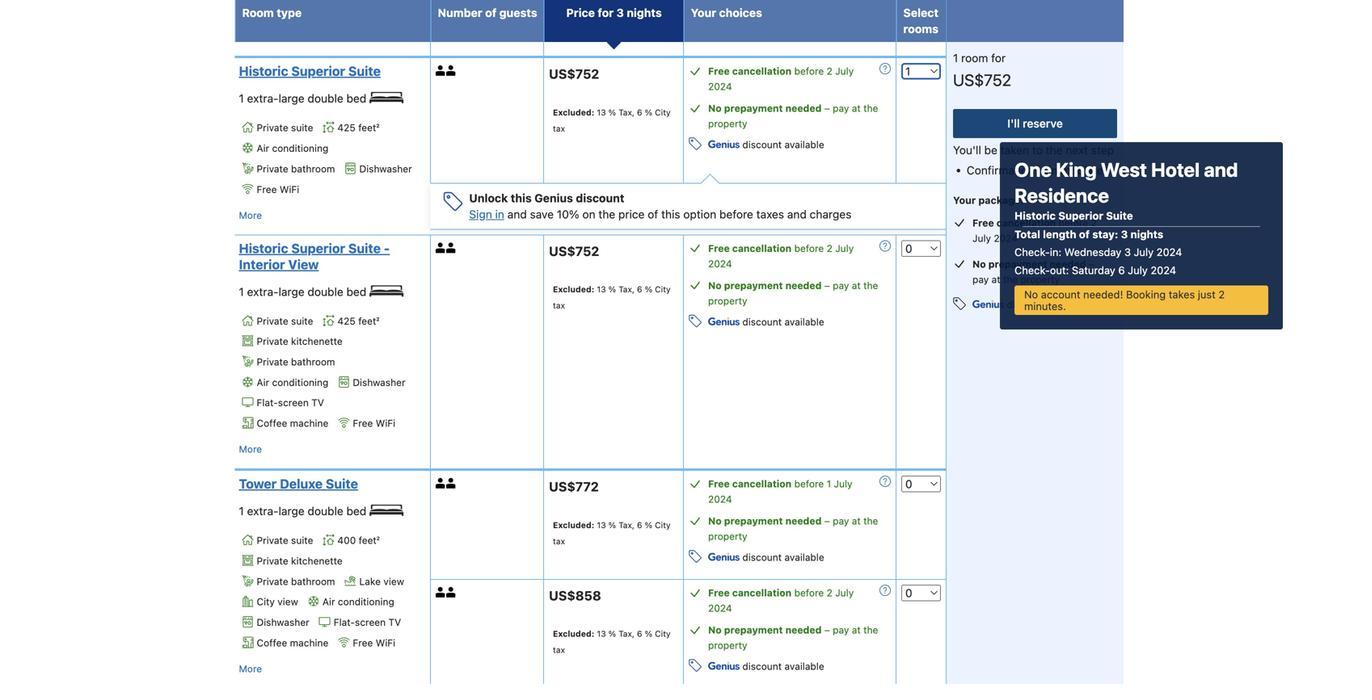 Task type: vqa. For each thing, say whether or not it's contained in the screenshot.
Tried And True Service We Work With Professional Drivers And Have 24/7 Customer Care
no



Task type: locate. For each thing, give the bounding box(es) containing it.
excluded:
[[553, 107, 595, 117], [553, 285, 595, 294], [553, 521, 595, 530], [553, 630, 595, 639]]

coffee machine
[[257, 418, 329, 429], [257, 638, 329, 649]]

2 occupancy image from the top
[[446, 479, 457, 489]]

you'll be taken to the next step confirmation is immediate
[[953, 144, 1114, 177]]

excluded: for tower deluxe suite
[[553, 521, 595, 530]]

this left option at right
[[661, 208, 680, 221]]

0 vertical spatial free wifi
[[257, 184, 299, 195]]

historic up total
[[1015, 210, 1056, 222]]

pay for historic superior suite
[[833, 103, 849, 114]]

city for historic superior suite - interior view
[[655, 285, 671, 294]]

needed
[[786, 103, 822, 114], [1050, 259, 1086, 270], [786, 280, 822, 291], [786, 516, 822, 527], [786, 625, 822, 636]]

july inside before 1 july 2024
[[834, 479, 853, 490]]

private kitchenette down 'view'
[[257, 336, 343, 347]]

machine down city view
[[290, 638, 329, 649]]

1 vertical spatial conditioning
[[272, 377, 329, 388]]

1 vertical spatial view
[[278, 597, 298, 608]]

and right in
[[508, 208, 527, 221]]

6 for historic superior suite
[[637, 107, 643, 117]]

tower deluxe suite link
[[239, 476, 421, 493]]

more link up interior
[[239, 207, 262, 223]]

superior up 'view'
[[291, 241, 345, 256]]

before
[[795, 66, 824, 77], [720, 208, 754, 221], [1059, 217, 1089, 229], [795, 243, 824, 254], [795, 479, 824, 490], [795, 588, 824, 599]]

1 feet² from the top
[[358, 122, 380, 134]]

private suite down tower deluxe suite
[[257, 535, 313, 547]]

no prepayment needed for tower deluxe suite
[[708, 516, 822, 527]]

0 vertical spatial coffee
[[257, 418, 287, 429]]

double down 'view'
[[308, 285, 343, 299]]

1 vertical spatial nights
[[1131, 229, 1164, 241]]

suite left 400 at the left bottom
[[291, 535, 313, 547]]

extra- down interior
[[247, 285, 279, 299]]

1 extra-large double bed down historic superior suite
[[239, 92, 370, 105]]

coffee up tower on the left
[[257, 418, 287, 429]]

1 horizontal spatial view
[[384, 576, 404, 588]]

historic for historic superior suite
[[239, 64, 288, 79]]

extra- for historic superior suite - interior view
[[247, 285, 279, 299]]

1 more link from the top
[[239, 207, 262, 223]]

3 more from the top
[[239, 664, 262, 675]]

0 vertical spatial superior
[[291, 64, 345, 79]]

1 extra-large double bed down 'view'
[[239, 285, 370, 299]]

flat-screen tv
[[257, 398, 324, 409], [334, 617, 401, 629]]

3 1 extra-large double bed from the top
[[239, 505, 370, 518]]

1 bed from the top
[[347, 92, 367, 105]]

0 vertical spatial feet²
[[358, 122, 380, 134]]

2
[[827, 66, 833, 77], [1091, 217, 1097, 229], [827, 243, 833, 254], [1219, 289, 1225, 301], [827, 588, 833, 599]]

suite
[[348, 64, 381, 79], [1106, 210, 1133, 222], [348, 241, 381, 256], [326, 477, 358, 492]]

of up wednesday
[[1079, 229, 1090, 241]]

13 for historic superior suite - interior view
[[597, 285, 606, 294]]

1 double from the top
[[308, 92, 343, 105]]

view
[[384, 576, 404, 588], [278, 597, 298, 608]]

2 tax, from the top
[[619, 285, 635, 294]]

feet²
[[358, 122, 380, 134], [358, 316, 380, 327], [359, 535, 380, 547]]

suite down historic superior suite
[[291, 122, 313, 134]]

0 vertical spatial 425
[[338, 122, 356, 134]]

2 vertical spatial bathroom
[[291, 576, 335, 588]]

city
[[655, 107, 671, 117], [655, 285, 671, 294], [655, 521, 671, 530], [257, 597, 275, 608], [655, 630, 671, 639]]

large
[[279, 92, 305, 105], [279, 285, 305, 299], [279, 505, 305, 518]]

step
[[1092, 144, 1114, 157]]

3 tax from the top
[[553, 537, 565, 546]]

2 vertical spatial more
[[239, 664, 262, 675]]

2 vertical spatial large
[[279, 505, 305, 518]]

1 horizontal spatial flat-screen tv
[[334, 617, 401, 629]]

private kitchenette for superior
[[257, 336, 343, 347]]

historic superior suite - interior view link
[[239, 240, 421, 273]]

private kitchenette
[[257, 336, 343, 347], [257, 556, 343, 567]]

7 private from the top
[[257, 556, 288, 567]]

3 extra- from the top
[[247, 505, 279, 518]]

1 private suite from the top
[[257, 122, 313, 134]]

2 tax from the top
[[553, 301, 565, 310]]

1 vertical spatial feet²
[[358, 316, 380, 327]]

1 suite from the top
[[291, 122, 313, 134]]

0 vertical spatial your
[[691, 6, 717, 19]]

– pay at the property for historic superior suite
[[708, 103, 878, 130]]

2 private suite from the top
[[257, 316, 313, 327]]

0 vertical spatial of
[[485, 6, 497, 19]]

needed for tower deluxe suite
[[786, 516, 822, 527]]

us$752 inside 1 room for us$752 i'll reserve
[[953, 70, 1012, 89]]

city for historic superior suite
[[655, 107, 671, 117]]

historic
[[239, 64, 288, 79], [1015, 210, 1056, 222], [239, 241, 288, 256]]

2 excluded: from the top
[[553, 285, 595, 294]]

double down tower deluxe suite link
[[308, 505, 343, 518]]

more
[[239, 210, 262, 221], [239, 444, 262, 455], [239, 664, 262, 675]]

3 13 % tax, 6 % city tax from the top
[[553, 521, 671, 546]]

your left choices
[[691, 6, 717, 19]]

2 kitchenette from the top
[[291, 556, 343, 567]]

kitchenette down 400 at the left bottom
[[291, 556, 343, 567]]

of
[[485, 6, 497, 19], [648, 208, 658, 221], [1079, 229, 1090, 241]]

2 for more details on meals and payment options icon related to us$752
[[827, 243, 833, 254]]

6 for tower deluxe suite
[[637, 521, 643, 530]]

2 private kitchenette from the top
[[257, 556, 343, 567]]

3 bathroom from the top
[[291, 576, 335, 588]]

bed up the 400 feet²
[[347, 505, 367, 518]]

large for historic superior suite
[[279, 92, 305, 105]]

0 horizontal spatial for
[[598, 6, 614, 19]]

superior down residence
[[1059, 210, 1104, 222]]

0 vertical spatial bathroom
[[291, 163, 335, 175]]

historic inside one king west hotel and residence historic superior suite
[[1015, 210, 1056, 222]]

us$752 down "10%" in the left of the page
[[549, 244, 599, 259]]

4 13 % tax, 6 % city tax from the top
[[553, 630, 671, 656]]

1 private kitchenette from the top
[[257, 336, 343, 347]]

0 vertical spatial private suite
[[257, 122, 313, 134]]

2 vertical spatial historic
[[239, 241, 288, 256]]

free wifi down lake
[[353, 638, 396, 649]]

1 425 feet² from the top
[[338, 122, 380, 134]]

1 425 from the top
[[338, 122, 356, 134]]

1 excluded: from the top
[[553, 107, 595, 117]]

2 vertical spatial 1 extra-large double bed
[[239, 505, 370, 518]]

unlock this genius discount sign in and save 10% on the price of this option before taxes and charges
[[469, 192, 852, 221]]

3 right wednesday
[[1125, 246, 1131, 259]]

1 vertical spatial private kitchenette
[[257, 556, 343, 567]]

occupancy image for tower deluxe suite
[[436, 479, 446, 489]]

us$752 for historic superior suite - interior view
[[549, 244, 599, 259]]

july
[[835, 66, 854, 77], [973, 233, 991, 244], [835, 243, 854, 254], [1134, 246, 1154, 259], [1128, 264, 1148, 276], [834, 479, 853, 490], [835, 588, 854, 599]]

3 suite from the top
[[291, 535, 313, 547]]

residence
[[1015, 184, 1109, 207]]

4 13 from the top
[[597, 630, 606, 639]]

1 vertical spatial wifi
[[376, 418, 396, 429]]

double down historic superior suite link on the top left of the page
[[308, 92, 343, 105]]

1 vertical spatial for
[[992, 51, 1006, 65]]

2 vertical spatial superior
[[291, 241, 345, 256]]

1 room for us$752 i'll reserve
[[953, 51, 1063, 130]]

bed for tower deluxe suite
[[347, 505, 367, 518]]

3 double from the top
[[308, 505, 343, 518]]

1 private bathroom from the top
[[257, 163, 335, 175]]

3 large from the top
[[279, 505, 305, 518]]

more up interior
[[239, 210, 262, 221]]

3 right stay:
[[1121, 229, 1128, 241]]

1 vertical spatial more link
[[239, 442, 262, 458]]

feet² for historic superior suite - interior view
[[358, 316, 380, 327]]

1 vertical spatial private suite
[[257, 316, 313, 327]]

at for historic superior suite - interior view
[[852, 280, 861, 291]]

kitchenette for deluxe
[[291, 556, 343, 567]]

superior inside historic superior suite link
[[291, 64, 345, 79]]

1 vertical spatial extra-
[[247, 285, 279, 299]]

and right taxes
[[787, 208, 807, 221]]

4 private from the top
[[257, 336, 288, 347]]

1 inside 1 room for us$752 i'll reserve
[[953, 51, 959, 65]]

tax,
[[619, 107, 635, 117], [619, 285, 635, 294], [619, 521, 635, 530], [619, 630, 635, 639]]

1 vertical spatial private bathroom
[[257, 357, 335, 368]]

account
[[1041, 289, 1081, 301]]

2 vertical spatial of
[[1079, 229, 1090, 241]]

cancellation for tower deluxe suite
[[732, 479, 792, 490]]

large down historic superior suite
[[279, 92, 305, 105]]

– for tower deluxe suite
[[825, 516, 830, 527]]

private suite
[[257, 122, 313, 134], [257, 316, 313, 327], [257, 535, 313, 547]]

occupancy image for historic superior suite - interior view
[[436, 243, 446, 253]]

425 feet² for historic superior suite
[[338, 122, 380, 134]]

stay:
[[1093, 229, 1119, 241]]

available
[[785, 139, 825, 151], [1049, 299, 1089, 310], [785, 316, 825, 328], [785, 552, 825, 564], [785, 661, 825, 673]]

choices
[[719, 6, 762, 19]]

cancellation for historic superior suite
[[732, 66, 792, 77]]

occupancy image for historic superior suite
[[436, 66, 446, 76]]

historic down toilet
[[239, 64, 288, 79]]

1 vertical spatial double
[[308, 285, 343, 299]]

more for historic superior suite - interior view
[[239, 444, 262, 455]]

nights inside total length of stay: 3 nights check-in: wednesday 3 july 2024 check-out: saturday 6 july 2024
[[1131, 229, 1164, 241]]

the inside unlock this genius discount sign in and save 10% on the price of this option before taxes and charges
[[599, 208, 616, 221]]

%
[[609, 107, 616, 117], [645, 107, 653, 117], [609, 285, 616, 294], [645, 285, 653, 294], [609, 521, 616, 530], [645, 521, 653, 530], [609, 630, 616, 639], [645, 630, 653, 639]]

2 425 feet² from the top
[[338, 316, 380, 327]]

toilet paper
[[253, 31, 306, 42]]

the inside you'll be taken to the next step confirmation is immediate
[[1046, 144, 1063, 157]]

this up save
[[511, 192, 532, 205]]

2 check- from the top
[[1015, 264, 1050, 276]]

1 extra-large double bed
[[239, 92, 370, 105], [239, 285, 370, 299], [239, 505, 370, 518]]

bed down historic superior suite - interior view link
[[347, 285, 367, 299]]

1 extra-large double bed down the deluxe
[[239, 505, 370, 518]]

1 tax from the top
[[553, 124, 565, 133]]

extra- down historic superior suite
[[247, 92, 279, 105]]

8 private from the top
[[257, 576, 288, 588]]

occupancy image for tower deluxe suite
[[446, 479, 457, 489]]

1 13 % tax, 6 % city tax from the top
[[553, 107, 671, 133]]

1 more details on meals and payment options image from the top
[[880, 240, 891, 252]]

feet² down historic superior suite link on the top left of the page
[[358, 122, 380, 134]]

1 occupancy image from the top
[[446, 66, 457, 76]]

occupancy image
[[446, 66, 457, 76], [446, 479, 457, 489], [446, 588, 457, 598]]

coffee
[[257, 418, 287, 429], [257, 638, 287, 649]]

1 for tower deluxe suite
[[239, 505, 244, 518]]

historic superior suite - interior view
[[239, 241, 390, 272]]

0 vertical spatial machine
[[290, 418, 329, 429]]

2 machine from the top
[[290, 638, 329, 649]]

free wifi up tower deluxe suite link
[[353, 418, 396, 429]]

–
[[825, 103, 830, 114], [1089, 259, 1095, 270], [825, 280, 830, 291], [825, 516, 830, 527], [825, 625, 830, 636]]

13 for tower deluxe suite
[[597, 521, 606, 530]]

of right price
[[648, 208, 658, 221]]

kitchenette
[[291, 336, 343, 347], [291, 556, 343, 567]]

0 vertical spatial suite
[[291, 122, 313, 134]]

1 large from the top
[[279, 92, 305, 105]]

1 vertical spatial machine
[[290, 638, 329, 649]]

5 private from the top
[[257, 357, 288, 368]]

label image
[[443, 192, 463, 211]]

2 vertical spatial suite
[[291, 535, 313, 547]]

suite inside 'historic superior suite - interior view'
[[348, 241, 381, 256]]

425 feet²
[[338, 122, 380, 134], [338, 316, 380, 327]]

3 feet² from the top
[[359, 535, 380, 547]]

double for historic superior suite
[[308, 92, 343, 105]]

superior down paper
[[291, 64, 345, 79]]

for right price
[[598, 6, 614, 19]]

historic for historic superior suite - interior view
[[239, 241, 288, 256]]

0 vertical spatial double
[[308, 92, 343, 105]]

0 vertical spatial private bathroom
[[257, 163, 335, 175]]

the
[[864, 103, 878, 114], [1046, 144, 1063, 157], [599, 208, 616, 221], [1003, 274, 1018, 285], [864, 280, 878, 291], [864, 516, 878, 527], [864, 625, 878, 636]]

before 2 july 2024
[[708, 66, 854, 92], [973, 217, 1097, 244], [708, 243, 854, 270], [708, 588, 854, 615]]

suite for historic superior suite - interior view
[[348, 241, 381, 256]]

0 horizontal spatial your
[[691, 6, 717, 19]]

1 vertical spatial kitchenette
[[291, 556, 343, 567]]

bed
[[347, 92, 367, 105], [347, 285, 367, 299], [347, 505, 367, 518]]

your left package:
[[953, 194, 976, 206]]

0 vertical spatial private kitchenette
[[257, 336, 343, 347]]

machine up the deluxe
[[290, 418, 329, 429]]

2 vertical spatial double
[[308, 505, 343, 518]]

suite for historic superior suite - interior view
[[291, 316, 313, 327]]

free wifi up 'historic superior suite - interior view'
[[257, 184, 299, 195]]

2 more link from the top
[[239, 442, 262, 458]]

at for tower deluxe suite
[[852, 516, 861, 527]]

0 horizontal spatial view
[[278, 597, 298, 608]]

1 vertical spatial more
[[239, 444, 262, 455]]

out:
[[1050, 264, 1069, 276]]

2 vertical spatial occupancy image
[[446, 588, 457, 598]]

no prepayment needed
[[708, 103, 822, 114], [973, 259, 1086, 270], [708, 280, 822, 291], [708, 516, 822, 527], [708, 625, 822, 636]]

0 vertical spatial historic
[[239, 64, 288, 79]]

before inside before 1 july 2024
[[795, 479, 824, 490]]

2 bed from the top
[[347, 285, 367, 299]]

suite for tower deluxe suite
[[291, 535, 313, 547]]

1 vertical spatial 425
[[338, 316, 356, 327]]

of left guests at the top of the page
[[485, 6, 497, 19]]

1 vertical spatial tv
[[389, 617, 401, 629]]

0 vertical spatial 1 extra-large double bed
[[239, 92, 370, 105]]

2 vertical spatial private bathroom
[[257, 576, 335, 588]]

coffee down city view
[[257, 638, 287, 649]]

coffee machine down city view
[[257, 638, 329, 649]]

more link for historic superior suite - interior view
[[239, 442, 262, 458]]

13 % tax, 6 % city tax for tower deluxe suite
[[553, 521, 671, 546]]

cancellation
[[732, 66, 792, 77], [997, 217, 1056, 229], [732, 243, 792, 254], [732, 479, 792, 490], [732, 588, 792, 599]]

more up tower on the left
[[239, 444, 262, 455]]

sign
[[469, 208, 492, 221]]

2 1 extra-large double bed from the top
[[239, 285, 370, 299]]

booking
[[1126, 289, 1166, 301]]

1 vertical spatial 1 extra-large double bed
[[239, 285, 370, 299]]

nights
[[627, 6, 662, 19], [1131, 229, 1164, 241]]

no
[[708, 103, 722, 114], [973, 259, 986, 270], [708, 280, 722, 291], [1025, 289, 1038, 301], [708, 516, 722, 527], [708, 625, 722, 636]]

private
[[257, 122, 288, 134], [257, 163, 288, 175], [257, 316, 288, 327], [257, 336, 288, 347], [257, 357, 288, 368], [257, 535, 288, 547], [257, 556, 288, 567], [257, 576, 288, 588]]

more down city view
[[239, 664, 262, 675]]

0 vertical spatial occupancy image
[[446, 66, 457, 76]]

2 extra- from the top
[[247, 285, 279, 299]]

1 vertical spatial superior
[[1059, 210, 1104, 222]]

13
[[597, 107, 606, 117], [597, 285, 606, 294], [597, 521, 606, 530], [597, 630, 606, 639]]

more link down city view
[[239, 661, 262, 678]]

1 horizontal spatial for
[[992, 51, 1006, 65]]

3 private suite from the top
[[257, 535, 313, 547]]

private kitchenette for deluxe
[[257, 556, 343, 567]]

3 13 from the top
[[597, 521, 606, 530]]

feet² right 400 at the left bottom
[[359, 535, 380, 547]]

historic inside 'historic superior suite - interior view'
[[239, 241, 288, 256]]

interior
[[239, 257, 285, 272]]

1 vertical spatial coffee
[[257, 638, 287, 649]]

nights right price
[[627, 6, 662, 19]]

0 horizontal spatial of
[[485, 6, 497, 19]]

property
[[708, 118, 748, 130], [1021, 274, 1060, 285], [708, 295, 748, 307], [708, 531, 748, 543], [708, 640, 748, 652]]

0 vertical spatial more
[[239, 210, 262, 221]]

private kitchenette up city view
[[257, 556, 343, 567]]

more link for historic superior suite
[[239, 207, 262, 223]]

0 vertical spatial air conditioning
[[257, 143, 329, 154]]

0 vertical spatial large
[[279, 92, 305, 105]]

one king west hotel and residence historic superior suite
[[1015, 158, 1238, 222]]

2 425 from the top
[[338, 316, 356, 327]]

2 vertical spatial feet²
[[359, 535, 380, 547]]

total
[[1015, 229, 1041, 241]]

1 vertical spatial flat-screen tv
[[334, 617, 401, 629]]

occupancy image
[[436, 66, 446, 76], [436, 243, 446, 253], [446, 243, 457, 253], [436, 479, 446, 489], [436, 588, 446, 598]]

1 vertical spatial 425 feet²
[[338, 316, 380, 327]]

needed for historic superior suite
[[786, 103, 822, 114]]

private suite down 'view'
[[257, 316, 313, 327]]

double
[[308, 92, 343, 105], [308, 285, 343, 299], [308, 505, 343, 518]]

check- down total
[[1015, 246, 1050, 259]]

0 vertical spatial check-
[[1015, 246, 1050, 259]]

extra- down tower on the left
[[247, 505, 279, 518]]

1 vertical spatial more details on meals and payment options image
[[880, 476, 891, 488]]

2 horizontal spatial of
[[1079, 229, 1090, 241]]

suite for historic superior suite
[[291, 122, 313, 134]]

1 tax, from the top
[[619, 107, 635, 117]]

private bathroom for tower deluxe suite
[[257, 576, 335, 588]]

3
[[617, 6, 624, 19], [1121, 229, 1128, 241], [1125, 246, 1131, 259]]

and inside one king west hotel and residence historic superior suite
[[1204, 158, 1238, 181]]

needed!
[[1084, 289, 1124, 301]]

1 extra-large double bed for historic superior suite
[[239, 92, 370, 105]]

us$752 for historic superior suite
[[549, 67, 599, 82]]

bathroom
[[291, 163, 335, 175], [291, 357, 335, 368], [291, 576, 335, 588]]

0 vertical spatial more details on meals and payment options image
[[880, 240, 891, 252]]

0 vertical spatial dishwasher
[[359, 163, 412, 175]]

2 bathroom from the top
[[291, 357, 335, 368]]

extra- for tower deluxe suite
[[247, 505, 279, 518]]

1 more from the top
[[239, 210, 262, 221]]

superior inside 'historic superior suite - interior view'
[[291, 241, 345, 256]]

1 vertical spatial of
[[648, 208, 658, 221]]

suite down 'view'
[[291, 316, 313, 327]]

3 right price
[[617, 6, 624, 19]]

1 horizontal spatial of
[[648, 208, 658, 221]]

and right hotel
[[1204, 158, 1238, 181]]

more link up tower on the left
[[239, 442, 262, 458]]

2 more from the top
[[239, 444, 262, 455]]

0 vertical spatial bed
[[347, 92, 367, 105]]

at
[[852, 103, 861, 114], [992, 274, 1001, 285], [852, 280, 861, 291], [852, 516, 861, 527], [852, 625, 861, 636]]

large down tower deluxe suite
[[279, 505, 305, 518]]

1 horizontal spatial flat-
[[334, 617, 355, 629]]

tax for historic superior suite - interior view
[[553, 301, 565, 310]]

extra-
[[247, 92, 279, 105], [247, 285, 279, 299], [247, 505, 279, 518]]

2 13 % tax, 6 % city tax from the top
[[553, 285, 671, 310]]

bed down historic superior suite link on the top left of the page
[[347, 92, 367, 105]]

0 vertical spatial tv
[[312, 398, 324, 409]]

3 excluded: from the top
[[553, 521, 595, 530]]

check- down in: on the top
[[1015, 264, 1050, 276]]

1 inside before 1 july 2024
[[827, 479, 831, 490]]

2 large from the top
[[279, 285, 305, 299]]

425 down historic superior suite link on the top left of the page
[[338, 122, 356, 134]]

large for tower deluxe suite
[[279, 505, 305, 518]]

for right room
[[992, 51, 1006, 65]]

discount available for tower deluxe suite
[[740, 552, 825, 564]]

suite
[[291, 122, 313, 134], [291, 316, 313, 327], [291, 535, 313, 547]]

1 vertical spatial bathroom
[[291, 357, 335, 368]]

425 feet² down historic superior suite link on the top left of the page
[[338, 122, 380, 134]]

tv
[[312, 398, 324, 409], [389, 617, 401, 629]]

3 private from the top
[[257, 316, 288, 327]]

kitchenette down 'view'
[[291, 336, 343, 347]]

nights right stay:
[[1131, 229, 1164, 241]]

1 1 extra-large double bed from the top
[[239, 92, 370, 105]]

more details on meals and payment options image
[[880, 240, 891, 252], [880, 476, 891, 488], [880, 585, 891, 597]]

wifi
[[280, 184, 299, 195], [376, 418, 396, 429], [376, 638, 396, 649]]

coffee machine up tower deluxe suite
[[257, 418, 329, 429]]

0 horizontal spatial screen
[[278, 398, 309, 409]]

10%
[[557, 208, 579, 221]]

1 13 from the top
[[597, 107, 606, 117]]

select rooms
[[904, 6, 939, 36]]

2 more details on meals and payment options image from the top
[[880, 476, 891, 488]]

1 extra- from the top
[[247, 92, 279, 105]]

wardrobe
[[253, 15, 297, 26]]

0 vertical spatial extra-
[[247, 92, 279, 105]]

1 kitchenette from the top
[[291, 336, 343, 347]]

2 suite from the top
[[291, 316, 313, 327]]

private suite down historic superior suite
[[257, 122, 313, 134]]

0 vertical spatial for
[[598, 6, 614, 19]]

historic up interior
[[239, 241, 288, 256]]

is
[[1038, 164, 1046, 177]]

before for more details on meals and payment options image
[[795, 66, 824, 77]]

us$752 down price
[[549, 67, 599, 82]]

feet² for tower deluxe suite
[[359, 535, 380, 547]]

425 down historic superior suite - interior view link
[[338, 316, 356, 327]]

2 13 from the top
[[597, 285, 606, 294]]

feet² down historic superior suite - interior view link
[[358, 316, 380, 327]]

for inside 1 room for us$752 i'll reserve
[[992, 51, 1006, 65]]

no prepayment needed for historic superior suite - interior view
[[708, 280, 822, 291]]

425 for historic superior suite - interior view
[[338, 316, 356, 327]]

free cancellation for historic superior suite
[[708, 66, 792, 77]]

425 feet² down historic superior suite - interior view link
[[338, 316, 380, 327]]

machine
[[290, 418, 329, 429], [290, 638, 329, 649]]

3 bed from the top
[[347, 505, 367, 518]]

2 private bathroom from the top
[[257, 357, 335, 368]]

toilet
[[253, 31, 277, 42]]

2024
[[708, 81, 732, 92], [994, 233, 1018, 244], [1157, 246, 1183, 259], [708, 258, 732, 270], [1151, 264, 1177, 276], [708, 494, 732, 505], [708, 603, 732, 615]]

2 double from the top
[[308, 285, 343, 299]]

2 horizontal spatial and
[[1204, 158, 1238, 181]]

3 private bathroom from the top
[[257, 576, 335, 588]]

2 vertical spatial wifi
[[376, 638, 396, 649]]

1 bathroom from the top
[[291, 163, 335, 175]]

3 tax, from the top
[[619, 521, 635, 530]]

flat-
[[257, 398, 278, 409], [334, 617, 355, 629]]

2 vertical spatial dishwasher
[[257, 617, 309, 629]]

1 vertical spatial your
[[953, 194, 976, 206]]

large down 'view'
[[279, 285, 305, 299]]

1 vertical spatial bed
[[347, 285, 367, 299]]

private suite for historic superior suite - interior view
[[257, 316, 313, 327]]

prepayment for historic superior suite - interior view
[[724, 280, 783, 291]]

0 vertical spatial more link
[[239, 207, 262, 223]]

air conditioning
[[257, 143, 329, 154], [257, 377, 329, 388], [323, 597, 394, 608]]

2 vertical spatial more details on meals and payment options image
[[880, 585, 891, 597]]

cancellation for historic superior suite - interior view
[[732, 243, 792, 254]]

13 % tax, 6 % city tax for historic superior suite - interior view
[[553, 285, 671, 310]]

your choices
[[691, 6, 762, 19]]

us$752 down room
[[953, 70, 1012, 89]]

3 more link from the top
[[239, 661, 262, 678]]

2 feet² from the top
[[358, 316, 380, 327]]



Task type: describe. For each thing, give the bounding box(es) containing it.
pay for tower deluxe suite
[[833, 516, 849, 527]]

room
[[242, 6, 274, 19]]

package:
[[979, 194, 1024, 206]]

free cancellation for tower deluxe suite
[[708, 479, 792, 490]]

tower deluxe suite
[[239, 477, 358, 492]]

0 vertical spatial wifi
[[280, 184, 299, 195]]

discount inside unlock this genius discount sign in and save 10% on the price of this option before taxes and charges
[[576, 192, 625, 205]]

1 horizontal spatial tv
[[389, 617, 401, 629]]

1 for historic superior suite
[[239, 92, 244, 105]]

feet² for historic superior suite
[[358, 122, 380, 134]]

more link for tower deluxe suite
[[239, 661, 262, 678]]

you'll
[[953, 144, 982, 157]]

before 1 july 2024
[[708, 479, 853, 505]]

price
[[619, 208, 645, 221]]

1 coffee machine from the top
[[257, 418, 329, 429]]

closet
[[312, 15, 339, 26]]

sign in button
[[469, 208, 505, 221]]

property for tower deluxe suite
[[708, 531, 748, 543]]

view for city view
[[278, 597, 298, 608]]

bathroom for historic superior suite
[[291, 163, 335, 175]]

your for your choices
[[691, 6, 717, 19]]

needed for historic superior suite - interior view
[[786, 280, 822, 291]]

view for lake view
[[384, 576, 404, 588]]

tax for historic superior suite
[[553, 124, 565, 133]]

2 coffee machine from the top
[[257, 638, 329, 649]]

2 inside no account needed! booking takes just 2 minutes.
[[1219, 289, 1225, 301]]

– for historic superior suite
[[825, 103, 830, 114]]

more details on meals and payment options image for us$772
[[880, 476, 891, 488]]

2 for 3rd more details on meals and payment options icon
[[827, 588, 833, 599]]

2 vertical spatial air
[[323, 597, 335, 608]]

hotel
[[1151, 158, 1200, 181]]

be
[[985, 144, 998, 157]]

1 vertical spatial screen
[[355, 617, 386, 629]]

historic superior suite
[[239, 64, 381, 79]]

unlock
[[469, 192, 508, 205]]

400 feet²
[[338, 535, 380, 547]]

i'll reserve button
[[953, 109, 1118, 138]]

deluxe
[[280, 477, 323, 492]]

2 vertical spatial 3
[[1125, 246, 1131, 259]]

one
[[1015, 158, 1052, 181]]

0 vertical spatial flat-screen tv
[[257, 398, 324, 409]]

6 for historic superior suite - interior view
[[637, 285, 643, 294]]

saturday
[[1072, 264, 1116, 276]]

before for more details on meals and payment options icon for us$772
[[795, 479, 824, 490]]

tax, for historic superior suite - interior view
[[619, 285, 635, 294]]

of inside total length of stay: 3 nights check-in: wednesday 3 july 2024 check-out: saturday 6 july 2024
[[1079, 229, 1090, 241]]

0 horizontal spatial tv
[[312, 398, 324, 409]]

1 machine from the top
[[290, 418, 329, 429]]

city view
[[257, 597, 298, 608]]

immediate
[[1049, 164, 1103, 177]]

1 for historic superior suite - interior view
[[239, 285, 244, 299]]

type
[[277, 6, 302, 19]]

excluded: for historic superior suite
[[553, 107, 595, 117]]

1 vertical spatial 3
[[1121, 229, 1128, 241]]

option
[[684, 208, 717, 221]]

lake
[[359, 576, 381, 588]]

confirmation
[[967, 164, 1035, 177]]

number of guests
[[438, 6, 537, 19]]

wednesday
[[1065, 246, 1122, 259]]

4 tax from the top
[[553, 646, 565, 656]]

guests
[[500, 6, 537, 19]]

tower
[[239, 477, 277, 492]]

total length of stay: 3 nights check-in: wednesday 3 july 2024 check-out: saturday 6 july 2024
[[1015, 229, 1183, 276]]

number
[[438, 6, 483, 19]]

next
[[1066, 144, 1088, 157]]

2 for more details on meals and payment options image
[[827, 66, 833, 77]]

2 coffee from the top
[[257, 638, 287, 649]]

us$772
[[549, 480, 599, 495]]

king
[[1056, 158, 1097, 181]]

1 vertical spatial air conditioning
[[257, 377, 329, 388]]

1 extra-large double bed for historic superior suite - interior view
[[239, 285, 370, 299]]

2 vertical spatial air conditioning
[[323, 597, 394, 608]]

private suite for historic superior suite
[[257, 122, 313, 134]]

takes
[[1169, 289, 1195, 301]]

– pay at the property for historic superior suite - interior view
[[708, 280, 878, 307]]

prepayment for historic superior suite
[[724, 103, 783, 114]]

extra- for historic superior suite
[[247, 92, 279, 105]]

at for historic superior suite
[[852, 103, 861, 114]]

before inside unlock this genius discount sign in and save 10% on the price of this option before taxes and charges
[[720, 208, 754, 221]]

0 vertical spatial conditioning
[[272, 143, 329, 154]]

west
[[1101, 158, 1147, 181]]

pay for historic superior suite - interior view
[[833, 280, 849, 291]]

0 vertical spatial 3
[[617, 6, 624, 19]]

0 vertical spatial flat-
[[257, 398, 278, 409]]

0 horizontal spatial nights
[[627, 6, 662, 19]]

rooms
[[904, 22, 939, 36]]

1 check- from the top
[[1015, 246, 1050, 259]]

discount available for historic superior suite - interior view
[[740, 316, 825, 328]]

prepayment for tower deluxe suite
[[724, 516, 783, 527]]

your for your package:
[[953, 194, 976, 206]]

available for tower deluxe suite
[[785, 552, 825, 564]]

2 vertical spatial conditioning
[[338, 597, 394, 608]]

tax, for historic superior suite
[[619, 107, 635, 117]]

price
[[566, 6, 595, 19]]

view
[[288, 257, 319, 272]]

1 extra-large double bed for tower deluxe suite
[[239, 505, 370, 518]]

length
[[1043, 229, 1077, 241]]

in:
[[1050, 246, 1062, 259]]

available for historic superior suite
[[785, 139, 825, 151]]

city for tower deluxe suite
[[655, 521, 671, 530]]

tax for tower deluxe suite
[[553, 537, 565, 546]]

on
[[583, 208, 596, 221]]

tax, for tower deluxe suite
[[619, 521, 635, 530]]

minutes.
[[1025, 300, 1066, 312]]

suite inside one king west hotel and residence historic superior suite
[[1106, 210, 1133, 222]]

large for historic superior suite - interior view
[[279, 285, 305, 299]]

double for tower deluxe suite
[[308, 505, 343, 518]]

400
[[338, 535, 356, 547]]

no prepayment needed for historic superior suite
[[708, 103, 822, 114]]

room type
[[242, 6, 302, 19]]

3 occupancy image from the top
[[446, 588, 457, 598]]

bed for historic superior suite - interior view
[[347, 285, 367, 299]]

i'll reserve
[[1008, 117, 1063, 130]]

or
[[300, 15, 309, 26]]

1 private from the top
[[257, 122, 288, 134]]

taxes
[[757, 208, 784, 221]]

wardrobe or closet
[[253, 15, 339, 26]]

2024 inside before 1 july 2024
[[708, 494, 732, 505]]

more details on meals and payment options image for us$752
[[880, 240, 891, 252]]

us$858
[[549, 589, 601, 604]]

bathroom for historic superior suite - interior view
[[291, 357, 335, 368]]

1 coffee from the top
[[257, 418, 287, 429]]

more for tower deluxe suite
[[239, 664, 262, 675]]

0 vertical spatial screen
[[278, 398, 309, 409]]

lake view
[[359, 576, 404, 588]]

1 vertical spatial flat-
[[334, 617, 355, 629]]

6 private from the top
[[257, 535, 288, 547]]

available for historic superior suite - interior view
[[785, 316, 825, 328]]

private bathroom for historic superior suite - interior view
[[257, 357, 335, 368]]

superior inside one king west hotel and residence historic superior suite
[[1059, 210, 1104, 222]]

2 vertical spatial free wifi
[[353, 638, 396, 649]]

select
[[904, 6, 939, 19]]

1 vertical spatial this
[[661, 208, 680, 221]]

no inside no account needed! booking takes just 2 minutes.
[[1025, 289, 1038, 301]]

bed for historic superior suite
[[347, 92, 367, 105]]

double for historic superior suite - interior view
[[308, 285, 343, 299]]

3 more details on meals and payment options image from the top
[[880, 585, 891, 597]]

– for historic superior suite - interior view
[[825, 280, 830, 291]]

4 tax, from the top
[[619, 630, 635, 639]]

1 horizontal spatial and
[[787, 208, 807, 221]]

historic superior suite link
[[239, 63, 421, 79]]

more details on meals and payment options image
[[880, 63, 891, 75]]

property for historic superior suite
[[708, 118, 748, 130]]

just
[[1198, 289, 1216, 301]]

no account needed! booking takes just 2 minutes.
[[1025, 289, 1225, 312]]

charges
[[810, 208, 852, 221]]

superior for historic superior suite
[[291, 64, 345, 79]]

kitchenette for superior
[[291, 336, 343, 347]]

-
[[384, 241, 390, 256]]

property for historic superior suite - interior view
[[708, 295, 748, 307]]

save
[[530, 208, 554, 221]]

more for historic superior suite
[[239, 210, 262, 221]]

0 horizontal spatial and
[[508, 208, 527, 221]]

genius
[[535, 192, 573, 205]]

your package:
[[953, 194, 1024, 206]]

price for 3 nights
[[566, 6, 662, 19]]

before for more details on meals and payment options icon related to us$752
[[795, 243, 824, 254]]

free cancellation for historic superior suite - interior view
[[708, 243, 792, 254]]

paper
[[280, 31, 306, 42]]

1 vertical spatial dishwasher
[[353, 377, 406, 388]]

private suite for tower deluxe suite
[[257, 535, 313, 547]]

13 for historic superior suite
[[597, 107, 606, 117]]

4 excluded: from the top
[[553, 630, 595, 639]]

6 inside total length of stay: 3 nights check-in: wednesday 3 july 2024 check-out: saturday 6 july 2024
[[1119, 264, 1125, 276]]

1 vertical spatial air
[[257, 377, 269, 388]]

suite for historic superior suite
[[348, 64, 381, 79]]

excluded: for historic superior suite - interior view
[[553, 285, 595, 294]]

before for 3rd more details on meals and payment options icon
[[795, 588, 824, 599]]

0 horizontal spatial this
[[511, 192, 532, 205]]

room
[[962, 51, 988, 65]]

425 feet² for historic superior suite - interior view
[[338, 316, 380, 327]]

2 private from the top
[[257, 163, 288, 175]]

13 % tax, 6 % city tax for historic superior suite
[[553, 107, 671, 133]]

0 vertical spatial air
[[257, 143, 269, 154]]

bathroom for tower deluxe suite
[[291, 576, 335, 588]]

to
[[1033, 144, 1043, 157]]

taken
[[1001, 144, 1030, 157]]

1 vertical spatial free wifi
[[353, 418, 396, 429]]

of inside unlock this genius discount sign in and save 10% on the price of this option before taxes and charges
[[648, 208, 658, 221]]

private bathroom for historic superior suite
[[257, 163, 335, 175]]

occupancy image for historic superior suite
[[446, 66, 457, 76]]

in
[[495, 208, 505, 221]]



